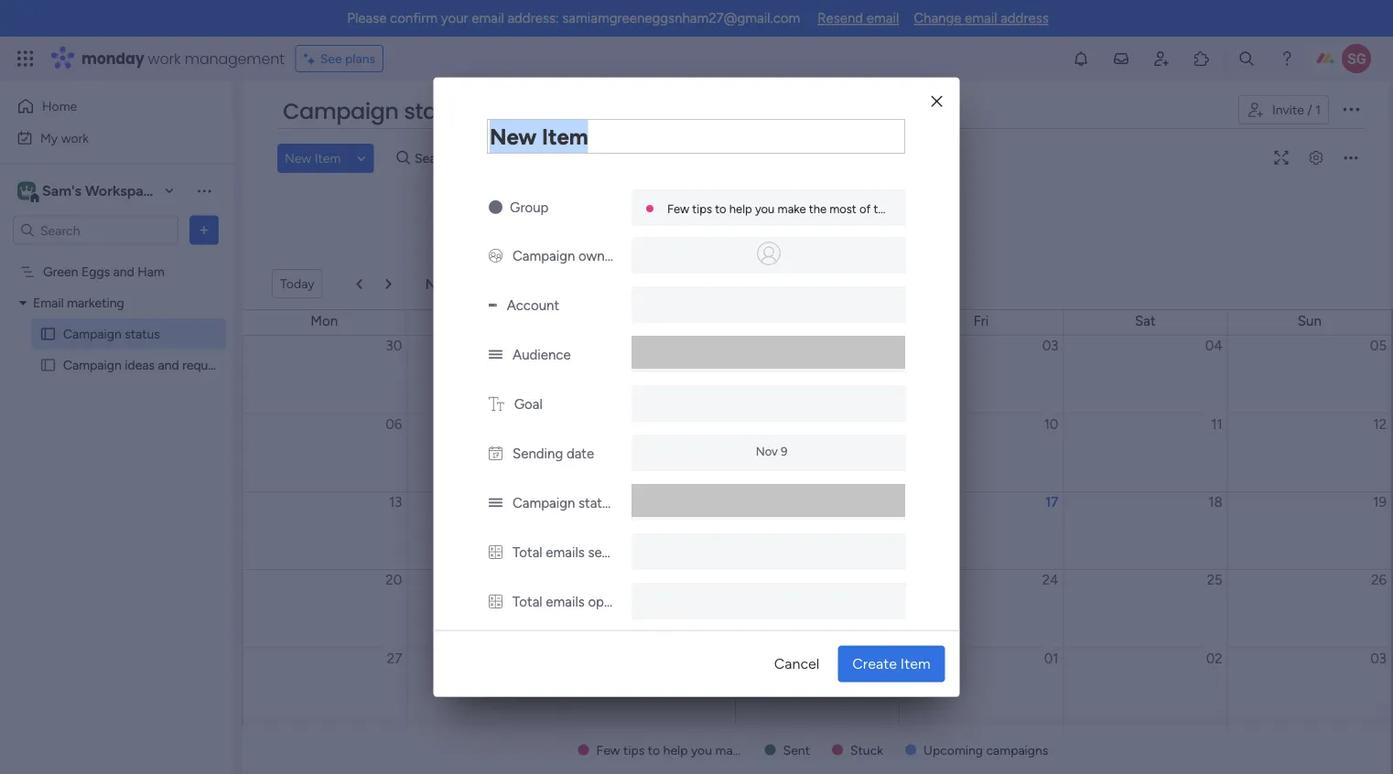 Task type: describe. For each thing, give the bounding box(es) containing it.
team
[[611, 102, 642, 118]]

emails for opened
[[546, 594, 584, 610]]

samiamgreeneggsnham27@gmail.com
[[563, 10, 801, 27]]

Search in workspace field
[[38, 220, 153, 241]]

campaign up 2023
[[512, 248, 575, 264]]

stuck
[[851, 743, 884, 758]]

inbox image
[[1113, 49, 1131, 68]]

status
[[803, 102, 840, 118]]

make
[[778, 201, 806, 216]]

the
[[809, 201, 827, 216]]

total for total emails opened
[[512, 594, 542, 610]]

email for resend email
[[867, 10, 899, 27]]

dapulse numbers column image for total emails sent
[[489, 545, 502, 561]]

list arrow image
[[357, 278, 362, 290]]

main table
[[523, 102, 583, 118]]

workspace
[[85, 182, 159, 200]]

2 vertical spatial status
[[578, 495, 616, 512]]

cancel
[[775, 656, 820, 673]]

:)
[[947, 201, 954, 216]]

monday work management
[[82, 48, 285, 69]]

new item button
[[277, 144, 348, 173]]

change
[[914, 10, 962, 27]]

of
[[859, 201, 871, 216]]

main table button
[[494, 95, 597, 125]]

team workload
[[611, 102, 697, 118]]

please
[[347, 10, 387, 27]]

1
[[1316, 102, 1322, 118]]

monday
[[82, 48, 144, 69]]

most
[[829, 201, 857, 216]]

sam green image
[[1343, 44, 1372, 73]]

address:
[[508, 10, 559, 27]]

home
[[42, 98, 77, 114]]

campaigns
[[987, 743, 1049, 758]]

help image
[[1278, 49, 1297, 68]]

today button
[[272, 269, 323, 299]]

new item
[[285, 151, 341, 166]]

mon
[[311, 313, 338, 330]]

chart
[[843, 102, 873, 118]]

status chart
[[803, 102, 873, 118]]

cancel button
[[760, 646, 835, 683]]

none field inside dialog
[[487, 119, 905, 153]]

green eggs and ham
[[43, 264, 165, 280]]

list box containing green eggs and ham
[[0, 253, 234, 628]]

change email address link
[[914, 10, 1049, 27]]

month
[[743, 276, 778, 291]]

thu
[[806, 313, 829, 330]]

owner
[[578, 248, 617, 264]]

ham
[[138, 264, 165, 280]]

campaign owner
[[512, 248, 617, 264]]

Campaign status field
[[278, 96, 475, 127]]

campaign down marketing
[[63, 326, 122, 342]]

workspace image
[[17, 181, 36, 201]]

v2 status image
[[489, 495, 502, 512]]

9
[[781, 444, 787, 458]]

template
[[896, 201, 944, 216]]

create item button
[[838, 646, 946, 683]]

open full screen image
[[1267, 152, 1297, 165]]

november
[[425, 275, 495, 293]]

total emails sent
[[512, 545, 615, 561]]

tips
[[692, 201, 712, 216]]

campaign left ideas
[[63, 358, 122, 373]]

marketing
[[67, 295, 124, 311]]

sending date
[[512, 446, 594, 462]]

invite / 1
[[1273, 102, 1322, 118]]

help
[[729, 201, 752, 216]]

invite members image
[[1153, 49, 1171, 68]]

sat
[[1136, 313, 1156, 330]]

upcoming campaigns
[[924, 743, 1049, 758]]

this
[[874, 201, 893, 216]]

my work
[[40, 130, 89, 146]]

Search field
[[410, 146, 465, 171]]

your
[[441, 10, 469, 27]]

see
[[320, 51, 342, 66]]

v2 multiple person column image
[[489, 248, 502, 264]]

week
[[811, 276, 840, 291]]

v2 dropdown column image
[[489, 297, 497, 314]]

item for create item
[[901, 656, 931, 673]]

campaign status inside list box
[[63, 326, 160, 342]]

nov 9
[[756, 444, 787, 458]]

sending
[[512, 446, 563, 462]]

settings image
[[1302, 152, 1332, 165]]

email marketing
[[33, 295, 124, 311]]

invite / 1 button
[[1239, 95, 1330, 125]]

calendar button
[[711, 95, 789, 125]]

close image
[[932, 95, 943, 108]]

workload
[[645, 102, 697, 118]]

month link
[[728, 271, 792, 297]]

arrow down image
[[625, 147, 647, 169]]

work for my
[[61, 130, 89, 146]]

sam's workspace button
[[13, 175, 182, 207]]

total for total emails sent
[[512, 545, 542, 561]]

invite
[[1273, 102, 1305, 118]]



Task type: locate. For each thing, give the bounding box(es) containing it.
select product image
[[16, 49, 35, 68]]

workspace image
[[20, 181, 33, 201]]

0 vertical spatial and
[[113, 264, 134, 280]]

2 vertical spatial campaign status
[[512, 495, 616, 512]]

status chart button
[[789, 95, 887, 125]]

sent
[[784, 743, 810, 758]]

home button
[[11, 92, 197, 121]]

notifications image
[[1072, 49, 1091, 68]]

campaign status inside campaign status field
[[283, 96, 470, 127]]

email right 'your' at the top of the page
[[472, 10, 504, 27]]

wed
[[639, 313, 667, 330]]

total
[[512, 545, 542, 561], [512, 594, 542, 610]]

0 vertical spatial dapulse numbers column image
[[489, 545, 502, 561]]

status inside field
[[404, 96, 470, 127]]

status up ideas
[[125, 326, 160, 342]]

1 vertical spatial total
[[512, 594, 542, 610]]

1 horizontal spatial work
[[148, 48, 181, 69]]

emails for sent
[[546, 545, 584, 561]]

caret down image
[[19, 297, 27, 310]]

work
[[148, 48, 181, 69], [61, 130, 89, 146]]

2 total from the top
[[512, 594, 542, 610]]

email right change
[[965, 10, 998, 27]]

emails left the opened
[[546, 594, 584, 610]]

0 vertical spatial public board image
[[39, 326, 57, 343]]

2 horizontal spatial email
[[965, 10, 998, 27]]

None field
[[487, 119, 905, 153]]

sam's workspace
[[42, 182, 159, 200]]

0 horizontal spatial email
[[472, 10, 504, 27]]

november 2023
[[425, 275, 532, 293]]

date
[[566, 446, 594, 462]]

resend
[[818, 10, 864, 27]]

email right resend
[[867, 10, 899, 27]]

day
[[873, 276, 894, 291]]

requests
[[182, 358, 232, 373]]

1 dapulse numbers column image from the top
[[489, 545, 502, 561]]

and for eggs
[[113, 264, 134, 280]]

public board image for campaign status
[[39, 326, 57, 343]]

0 horizontal spatial item
[[315, 151, 341, 166]]

public board image for campaign ideas and requests
[[39, 357, 57, 374]]

plans
[[345, 51, 376, 66]]

campaign status
[[283, 96, 470, 127], [63, 326, 160, 342], [512, 495, 616, 512]]

1 emails from the top
[[546, 545, 584, 561]]

0 vertical spatial work
[[148, 48, 181, 69]]

more options image
[[1337, 157, 1366, 171]]

few tips to help you make the most of this template :)
[[667, 201, 954, 216]]

1 vertical spatial public board image
[[39, 357, 57, 374]]

status up search field
[[404, 96, 470, 127]]

new
[[285, 151, 312, 166]]

address
[[1001, 10, 1049, 27]]

week link
[[796, 271, 855, 297]]

management
[[185, 48, 285, 69]]

0 vertical spatial campaign status
[[283, 96, 470, 127]]

1 vertical spatial status
[[125, 326, 160, 342]]

total up total emails opened
[[512, 545, 542, 561]]

dapulse numbers column image down v2 status icon
[[489, 545, 502, 561]]

1 vertical spatial emails
[[546, 594, 584, 610]]

0 vertical spatial item
[[315, 151, 341, 166]]

campaign right v2 status icon
[[512, 495, 575, 512]]

0 horizontal spatial work
[[61, 130, 89, 146]]

ideas
[[125, 358, 155, 373]]

list arrow image
[[386, 278, 392, 290]]

resend email link
[[818, 10, 899, 27]]

campaign status up total emails sent
[[512, 495, 616, 512]]

see plans button
[[296, 45, 384, 72]]

work for monday
[[148, 48, 181, 69]]

dapulse numbers column image left total emails opened
[[489, 594, 502, 610]]

campaign up the angle down icon
[[283, 96, 399, 127]]

dialog
[[434, 77, 960, 775]]

item for new item
[[315, 151, 341, 166]]

0 horizontal spatial campaign status
[[63, 326, 160, 342]]

2 email from the left
[[867, 10, 899, 27]]

filter button
[[560, 144, 647, 173]]

0 horizontal spatial and
[[113, 264, 134, 280]]

few
[[667, 201, 689, 216]]

2 emails from the top
[[546, 594, 584, 610]]

campaign ideas and requests
[[63, 358, 232, 373]]

and left ham
[[113, 264, 134, 280]]

status up sent
[[578, 495, 616, 512]]

v2 sun image
[[489, 199, 502, 216]]

1 vertical spatial dapulse numbers column image
[[489, 594, 502, 610]]

email
[[33, 295, 64, 311]]

campaign
[[283, 96, 399, 127], [512, 248, 575, 264], [63, 326, 122, 342], [63, 358, 122, 373], [512, 495, 575, 512]]

work inside button
[[61, 130, 89, 146]]

1 email from the left
[[472, 10, 504, 27]]

calendar
[[724, 102, 776, 118]]

create
[[853, 656, 897, 673]]

email for change email address
[[965, 10, 998, 27]]

v2 search image
[[397, 148, 410, 169]]

item inside new item 'button'
[[315, 151, 341, 166]]

team workload button
[[597, 95, 711, 125]]

sun
[[1298, 313, 1322, 330]]

to
[[715, 201, 726, 216]]

total emails opened
[[512, 594, 635, 610]]

2 horizontal spatial status
[[578, 495, 616, 512]]

eggs
[[81, 264, 110, 280]]

dapulse numbers column image for total emails opened
[[489, 594, 502, 610]]

please confirm your email address: samiamgreeneggsnham27@gmail.com
[[347, 10, 801, 27]]

0 vertical spatial status
[[404, 96, 470, 127]]

resend email
[[818, 10, 899, 27]]

my work button
[[11, 123, 197, 152]]

and right ideas
[[158, 358, 179, 373]]

item inside create item button
[[901, 656, 931, 673]]

green
[[43, 264, 78, 280]]

see plans
[[320, 51, 376, 66]]

1 vertical spatial campaign status
[[63, 326, 160, 342]]

angle down image
[[357, 152, 366, 165]]

campaign status inside dialog
[[512, 495, 616, 512]]

1 horizontal spatial campaign status
[[283, 96, 470, 127]]

v2 status image
[[489, 347, 502, 363]]

public board image
[[39, 326, 57, 343], [39, 357, 57, 374]]

1 vertical spatial and
[[158, 358, 179, 373]]

option
[[0, 256, 234, 259]]

upcoming
[[924, 743, 984, 758]]

1 horizontal spatial and
[[158, 358, 179, 373]]

item right new
[[315, 151, 341, 166]]

0 vertical spatial total
[[512, 545, 542, 561]]

dapulse text column image
[[489, 396, 504, 413]]

opened
[[588, 594, 635, 610]]

search everything image
[[1238, 49, 1256, 68]]

work right my
[[61, 130, 89, 146]]

1 horizontal spatial status
[[404, 96, 470, 127]]

2023
[[498, 275, 532, 293]]

item
[[315, 151, 341, 166], [901, 656, 931, 673]]

1 vertical spatial item
[[901, 656, 931, 673]]

emails
[[546, 545, 584, 561], [546, 594, 584, 610]]

dapulse numbers column image
[[489, 545, 502, 561], [489, 594, 502, 610]]

goal
[[514, 396, 542, 413]]

day link
[[859, 271, 908, 297]]

campaign inside field
[[283, 96, 399, 127]]

change email address
[[914, 10, 1049, 27]]

3 email from the left
[[965, 10, 998, 27]]

dapulse date column image
[[489, 446, 502, 462]]

table
[[553, 102, 583, 118]]

and for ideas
[[158, 358, 179, 373]]

apps image
[[1193, 49, 1212, 68]]

list box
[[0, 253, 234, 628]]

person
[[505, 151, 544, 166]]

audience
[[512, 347, 571, 363]]

2 public board image from the top
[[39, 357, 57, 374]]

0 vertical spatial emails
[[546, 545, 584, 561]]

total down total emails sent
[[512, 594, 542, 610]]

1 total from the top
[[512, 545, 542, 561]]

nov
[[756, 444, 778, 458]]

0 horizontal spatial status
[[125, 326, 160, 342]]

item right create
[[901, 656, 931, 673]]

filter
[[590, 151, 618, 166]]

work right monday
[[148, 48, 181, 69]]

1 horizontal spatial item
[[901, 656, 931, 673]]

account
[[507, 297, 559, 314]]

emails left sent
[[546, 545, 584, 561]]

2 horizontal spatial campaign status
[[512, 495, 616, 512]]

campaign status up the angle down icon
[[283, 96, 470, 127]]

workspace selection element
[[17, 180, 161, 204]]

status inside list box
[[125, 326, 160, 342]]

person button
[[475, 144, 555, 173]]

1 vertical spatial work
[[61, 130, 89, 146]]

my
[[40, 130, 58, 146]]

create item
[[853, 656, 931, 673]]

1 horizontal spatial email
[[867, 10, 899, 27]]

1 public board image from the top
[[39, 326, 57, 343]]

2 dapulse numbers column image from the top
[[489, 594, 502, 610]]

dialog containing cancel
[[434, 77, 960, 775]]

today
[[280, 276, 315, 292]]

campaign status down marketing
[[63, 326, 160, 342]]

sent
[[588, 545, 615, 561]]



Task type: vqa. For each thing, say whether or not it's contained in the screenshot.
➡️ to the left
no



